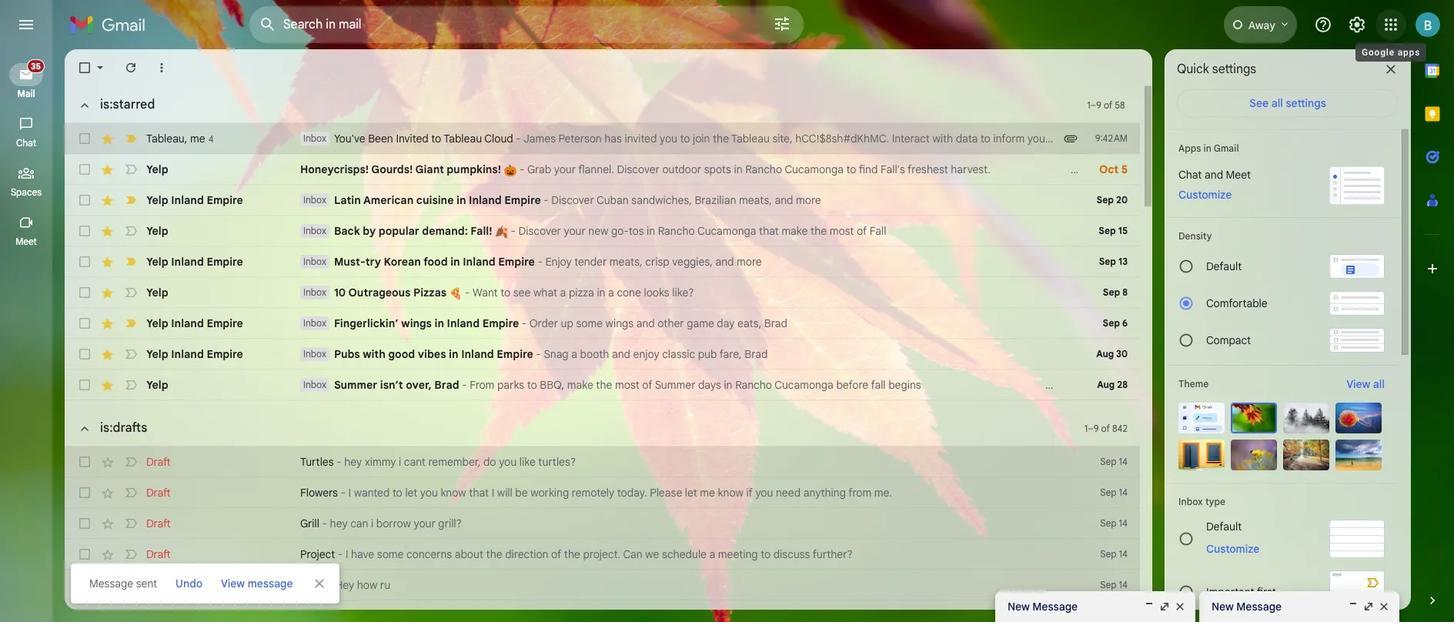 Task type: describe. For each thing, give the bounding box(es) containing it.
35
[[31, 61, 41, 72]]

inbox you've been invited to tableau cloud - james peterson has invited you to join the tableau site, hcc!$8sh#dkhmc.  interact with data to inform your decisions. customize data visualizations  to answer your questions. share discoverie
[[303, 132, 1455, 146]]

draft for hello
[[146, 578, 171, 592]]

8 row from the top
[[65, 339, 1141, 370]]

in right tos in the top left of the page
[[647, 224, 656, 238]]

new for minimize icon for close icon at the right bottom
[[1008, 600, 1030, 614]]

parks
[[497, 378, 525, 392]]

wanted
[[354, 486, 390, 500]]

- right 🎃 image
[[520, 162, 525, 176]]

to left bbq, on the bottom left
[[527, 378, 537, 392]]

meeting
[[718, 548, 758, 561]]

inbox type
[[1179, 496, 1226, 508]]

other
[[658, 317, 684, 330]]

popular
[[379, 224, 420, 238]]

1 vertical spatial rancho
[[658, 224, 695, 238]]

draft for turtles
[[146, 455, 171, 469]]

– for is:drafts
[[1088, 422, 1094, 434]]

1 horizontal spatial meats,
[[739, 193, 772, 207]]

sep 8
[[1103, 286, 1128, 298]]

- right turtles
[[337, 455, 342, 469]]

anything
[[804, 486, 846, 500]]

sep for 5th row
[[1099, 256, 1117, 267]]

has
[[605, 132, 622, 146]]

grill - hey can i borrow your grill?
[[300, 517, 462, 531]]

draft for project
[[146, 548, 171, 561]]

in right 'cuisine'
[[457, 193, 466, 207]]

to left discuss
[[761, 548, 771, 561]]

main content containing is:starred
[[65, 49, 1455, 622]]

🎃 image
[[504, 164, 517, 177]]

spaces
[[11, 186, 42, 198]]

spots
[[704, 162, 732, 176]]

tableau , me 4
[[146, 131, 214, 145]]

in right spots
[[734, 162, 743, 176]]

10 row from the top
[[65, 447, 1141, 477]]

your right grab
[[554, 162, 576, 176]]

chat for chat and meet customize
[[1179, 168, 1202, 182]]

1 horizontal spatial tableau
[[444, 132, 482, 146]]

1 data from the left
[[956, 132, 978, 146]]

working
[[531, 486, 569, 500]]

2 row from the top
[[65, 154, 1141, 185]]

inbox summer isn't over, brad - from parks to bbq, make the most of summer days in rancho cucamonga before  fall begins͏ ͏ ͏ ͏ ͏ ͏͏ ͏ ͏ ͏ ͏ ͏͏ ͏ ͏ ͏ ͏ ͏͏ ͏ ͏ ͏ ͏ ͏͏ ͏ ͏ ͏ ͏ ͏͏ ͏ ͏ ͏ ͏  ͏͏ ͏ ͏ ͏ ͏ ͏͏ ͏ ͏ ͏ ͏ ͏͏ ͏ ͏ ͏ ͏ ͏͏ ͏ ͏ ͏ ͏ ͏͏ ͏ ͏
[[303, 378, 1065, 392]]

4 sep 14 from the top
[[1101, 548, 1128, 560]]

and right the veggies,
[[716, 255, 734, 269]]

– for is:starred
[[1091, 99, 1097, 111]]

,
[[185, 131, 187, 145]]

view message
[[221, 577, 293, 591]]

inbox for you've been invited to tableau cloud
[[303, 132, 326, 144]]

12 row from the top
[[65, 508, 1141, 539]]

sep for 10th row from the bottom of the main content containing is:starred
[[1103, 286, 1121, 298]]

sep for 4th row from the bottom
[[1101, 518, 1117, 529]]

i left will
[[492, 486, 495, 500]]

sep 14 for grill?
[[1101, 518, 1128, 529]]

is:drafts
[[100, 420, 147, 436]]

day
[[717, 317, 735, 330]]

your left grill?
[[414, 517, 436, 531]]

begins͏
[[889, 378, 922, 392]]

all for see
[[1272, 96, 1284, 110]]

15 row from the top
[[65, 601, 1141, 622]]

in right vibes
[[449, 347, 459, 361]]

of left 58
[[1104, 99, 1113, 111]]

to left find
[[847, 162, 857, 176]]

i for concerns
[[346, 548, 348, 561]]

2 default from the top
[[1207, 520, 1242, 534]]

view for view message
[[221, 577, 245, 591]]

new message for minimize icon for close icon at the right bottom
[[1008, 600, 1078, 614]]

2 vertical spatial cucamonga
[[775, 378, 834, 392]]

i for let
[[349, 486, 351, 500]]

mail
[[17, 88, 35, 99]]

turtles
[[300, 455, 334, 469]]

your left new
[[564, 224, 586, 238]]

to right wanted
[[393, 486, 403, 500]]

0 vertical spatial with
[[933, 132, 953, 146]]

0 horizontal spatial tableau
[[146, 131, 185, 145]]

latin
[[334, 193, 361, 207]]

a right snag
[[572, 347, 578, 361]]

new message for minimize icon related to close image
[[1212, 600, 1282, 614]]

sep 20
[[1097, 194, 1128, 206]]

outdoor
[[663, 162, 702, 176]]

tos
[[629, 224, 644, 238]]

1 default from the top
[[1207, 260, 1242, 273]]

1 for is:drafts
[[1085, 422, 1088, 434]]

back by popular demand: fall!
[[334, 224, 495, 238]]

0 horizontal spatial message
[[89, 577, 133, 591]]

the left the 'project.'
[[564, 548, 581, 561]]

- discover your new go-tos in rancho cucamonga that make the most of fall͏ ͏  ͏ ͏ ͏ ͏͏ ͏ ͏ ͏ ͏ ͏͏ ͏ ͏ ͏ ͏ ͏͏ ͏ ͏ ͏ ͏ ͏͏ ͏ ͏ ͏ ͏ ͏͏ ͏ ͏ ͏ ͏ ͏͏ ͏ ͏ ͏ ͏ ͏͏  ͏ ͏ ͏ ͏ ͏͏ ͏ ͏ ͏ ͏ ͏͏ ͏ ͏ ͏ ͏ ͏͏ ͏ ͏ ͏ ͏ ͏͏ ͏ ͏ ͏ ͏
[[508, 224, 1050, 238]]

35 link
[[9, 59, 45, 86]]

booth
[[580, 347, 609, 361]]

1 wings from the left
[[401, 317, 432, 330]]

about
[[455, 548, 484, 561]]

ximmy
[[365, 455, 396, 469]]

- left order
[[522, 317, 527, 330]]

remotely
[[572, 486, 615, 500]]

invited
[[625, 132, 657, 146]]

display density element
[[1179, 230, 1385, 242]]

chat and meet customize
[[1179, 168, 1251, 202]]

you right invited
[[660, 132, 678, 146]]

enjoy
[[633, 347, 660, 361]]

project - i have some concerns about the direction of the project. can we schedule a  meeting to discuss further?
[[300, 548, 853, 561]]

grill
[[300, 517, 320, 531]]

Search in mail text field
[[283, 17, 730, 32]]

quick
[[1178, 62, 1210, 77]]

2 yelp from the top
[[146, 193, 168, 207]]

not important switch
[[123, 578, 139, 593]]

- want to see what a pizza in a cone looks like? ͏ ͏ ͏ ͏ ͏ ͏ ͏ ͏ ͏ ͏͏ ͏ ͏ ͏ ͏  ͏͏ ͏ ͏ ͏ ͏ ͏ ͏ ͏ ͏ ͏ ͏͏ ͏ ͏ ͏ ͏ ͏ ͏ ͏ ͏ ͏ ͏͏ ͏ ͏ ͏ ͏ ͏ ͏ ͏ ͏ ͏ ͏͏ ͏ ͏ ͏ ͏ ͏  ͏ ͏ ͏ ͏ ͏ ͏ ͏ ͏ ͏ ͏ ͏ ͏ ͏ ͏ ͏ ͏ ͏ ͏ ͏ ͏ ͏ ͏͏ ͏ ͏
[[462, 286, 899, 300]]

of right "direction"
[[551, 548, 562, 561]]

4 row from the top
[[65, 216, 1141, 246]]

0 vertical spatial cucamonga
[[785, 162, 844, 176]]

hcc!$8sh#dkhmc.
[[796, 132, 890, 146]]

apps
[[1179, 142, 1202, 154]]

- down grab
[[544, 193, 549, 207]]

refresh image
[[123, 60, 139, 75]]

0 horizontal spatial some
[[377, 548, 404, 561]]

customize inside main content
[[1104, 132, 1155, 146]]

before
[[837, 378, 869, 392]]

inbox fingerlickin' wings in inland empire - order up some wings and other game day eats, brad ͏ ͏ ͏ ͏ ͏ ͏ ͏ ͏ ͏ ͏ ͏ ͏ ͏  ͏ ͏ ͏ ͏ ͏ ͏ ͏ ͏ ͏ ͏ ͏ ͏ ͏ ͏ ͏ ͏ ͏ ͏ ͏ ͏ ͏ ͏ ͏ ͏ ͏ ͏ ͏ ͏ ͏ ͏ ͏ ͏ ͏ ͏ ͏ ͏ ͏ ͏  ͏ ͏ ͏ ͏ ͏ ͏ ͏ ͏ ͏ ͏ ͏ ͏ ͏ ͏ ͏ ͏ ͏ ͏ ͏ ͏ ͏ ͏ ͏ ͏ ͏
[[303, 317, 997, 330]]

🍕 image
[[449, 287, 462, 300]]

0 horizontal spatial more
[[737, 255, 762, 269]]

the right about
[[486, 548, 503, 561]]

concerns
[[407, 548, 452, 561]]

2 wings from the left
[[606, 317, 634, 330]]

2 horizontal spatial tableau
[[732, 132, 770, 146]]

be
[[515, 486, 528, 500]]

1 horizontal spatial me
[[700, 486, 715, 500]]

theme
[[1179, 378, 1209, 390]]

and inside chat and meet customize
[[1205, 168, 1224, 182]]

3 yelp from the top
[[146, 224, 168, 238]]

aug for snag a booth and enjoy classic pub fare, brad ͏ ͏ ͏ ͏ ͏ ͏ ͏ ͏ ͏ ͏ ͏ ͏ ͏ ͏ ͏  ͏ ͏ ͏ ͏ ͏ ͏ ͏ ͏ ͏ ͏ ͏ ͏ ͏ ͏ ͏ ͏ ͏ ͏ ͏ ͏ ͏ ͏ ͏ ͏ ͏ ͏ ͏ ͏ ͏ ͏ ͏ ͏ ͏ ͏ ͏ ͏ ͏ ͏  ͏ ͏ ͏ ͏ ͏ ͏ ͏ ͏ ͏ ͏ ͏ ͏ ͏ ͏ ͏ ͏ ͏ ͏ ͏ ͏ ͏ ͏ ͏ ͏ ͏
[[1097, 348, 1114, 360]]

842
[[1113, 422, 1128, 434]]

settings image
[[1348, 15, 1367, 34]]

discoverie
[[1410, 132, 1455, 146]]

can
[[623, 548, 643, 561]]

in right food
[[451, 255, 460, 269]]

all for view
[[1374, 377, 1385, 391]]

pop out image for close icon at the right bottom
[[1159, 601, 1171, 613]]

in up vibes
[[435, 317, 444, 330]]

inbox for must-try korean food in inland empire
[[303, 256, 326, 267]]

you down turtles - hey ximmy i cant remember, do you like turtles?
[[420, 486, 438, 500]]

close image
[[1174, 601, 1187, 613]]

aug 28
[[1098, 379, 1128, 390]]

0 vertical spatial me
[[190, 131, 205, 145]]

1 vertical spatial that
[[469, 486, 489, 500]]

sep 6
[[1103, 317, 1128, 329]]

and up - discover your new go-tos in rancho cucamonga that make the most of fall͏ ͏  ͏ ͏ ͏ ͏͏ ͏ ͏ ͏ ͏ ͏͏ ͏ ͏ ͏ ͏ ͏͏ ͏ ͏ ͏ ͏ ͏͏ ͏ ͏ ͏ ͏ ͏͏ ͏ ͏ ͏ ͏ ͏͏ ͏ ͏ ͏ ͏ ͏͏  ͏ ͏ ͏ ͏ ͏͏ ͏ ͏ ͏ ͏ ͏͏ ͏ ͏ ͏ ͏ ͏͏ ͏ ͏ ͏ ͏ ͏͏ ͏ ͏ ͏ ͏
[[775, 193, 794, 207]]

inbox for pubs with good vibes in inland empire
[[303, 348, 326, 360]]

to left join
[[680, 132, 690, 146]]

to left inform
[[981, 132, 991, 146]]

inbox left the type
[[1179, 496, 1203, 508]]

a right what
[[560, 286, 566, 300]]

comfortable
[[1207, 296, 1268, 310]]

view all
[[1347, 377, 1385, 391]]

new
[[589, 224, 609, 238]]

meet inside chat and meet customize
[[1226, 168, 1251, 182]]

the left fall͏
[[811, 224, 827, 238]]

enjoy
[[546, 255, 572, 269]]

sent
[[136, 577, 157, 591]]

yelp inland empire for must-
[[146, 255, 243, 269]]

4 yelp from the top
[[146, 255, 168, 269]]

view for view all
[[1347, 377, 1371, 391]]

giant
[[416, 162, 444, 176]]

8 yelp from the top
[[146, 378, 168, 392]]

by
[[363, 224, 376, 238]]

inbox for summer isn't over, brad
[[303, 379, 326, 390]]

and left other
[[637, 317, 655, 330]]

1 – 9 of 842
[[1085, 422, 1128, 434]]

0 vertical spatial rancho
[[746, 162, 783, 176]]

in right the pizza
[[597, 286, 606, 300]]

the down the booth
[[596, 378, 613, 392]]

2 vertical spatial customize
[[1207, 542, 1260, 556]]

🍂 image
[[495, 226, 508, 239]]

1 vertical spatial discover
[[552, 193, 594, 207]]

- left snag
[[536, 347, 541, 361]]

2 let from the left
[[685, 486, 697, 500]]

up
[[561, 317, 574, 330]]

inbox for fingerlickin' wings in inland empire
[[303, 317, 326, 329]]

30
[[1117, 348, 1128, 360]]

will
[[497, 486, 513, 500]]

a left cone
[[608, 286, 614, 300]]

pumpkins!
[[447, 162, 501, 176]]

cant
[[404, 455, 426, 469]]

invited
[[396, 132, 429, 146]]

14 for do
[[1119, 456, 1128, 467]]

sep for sixth row from the bottom
[[1101, 456, 1117, 467]]

14 for know
[[1119, 487, 1128, 498]]

tender
[[575, 255, 607, 269]]

0 vertical spatial discover
[[617, 162, 660, 176]]

honeycrisps!
[[300, 162, 369, 176]]

13
[[1119, 256, 1128, 267]]

of left 842
[[1102, 422, 1110, 434]]

- right 'grill'
[[322, 517, 327, 531]]

hey
[[336, 578, 354, 592]]

have
[[351, 548, 374, 561]]

sep for 3rd row from the top of the main content containing is:starred
[[1097, 194, 1114, 206]]

eats,
[[738, 317, 762, 330]]

20
[[1117, 194, 1128, 206]]

hey for hey can i borrow your grill?
[[330, 517, 348, 531]]

from
[[470, 378, 495, 392]]

1 know from the left
[[441, 486, 466, 500]]

- grab your flannel. discover outdoor spots in rancho cucamonga to find  fall's freshest harvest.͏ ͏ ͏ ͏ ͏ ͏͏ ͏ ͏ ͏ ͏ ͏͏ ͏ ͏ ͏ ͏ ͏͏ ͏ ͏ ͏ ͏ ͏͏ ͏ ͏ ͏  ͏ ͏͏ ͏ ͏ ͏ ͏ ͏͏ ͏ ͏ ͏ ͏ ͏͏ ͏ ͏ ͏ ͏ ͏͏ ͏ ͏ ͏ ͏ ͏͏ ͏
[[517, 162, 1118, 176]]

you right if
[[756, 486, 773, 500]]

- left hey
[[328, 578, 333, 592]]

3 row from the top
[[65, 185, 1141, 216]]

you've
[[334, 132, 365, 146]]

inbox type element
[[1179, 496, 1385, 508]]

- right cloud
[[516, 132, 521, 146]]

fingerlickin'
[[334, 317, 399, 330]]

isn't
[[380, 378, 403, 392]]

to left answer
[[1250, 132, 1260, 146]]

fall's
[[881, 162, 905, 176]]

- right 🍕 image
[[465, 286, 470, 300]]

of down enjoy
[[642, 378, 653, 392]]



Task type: locate. For each thing, give the bounding box(es) containing it.
0 horizontal spatial settings
[[1213, 62, 1257, 77]]

0 horizontal spatial most
[[615, 378, 640, 392]]

2 know from the left
[[718, 486, 744, 500]]

1 14 from the top
[[1119, 456, 1128, 467]]

1 horizontal spatial make
[[782, 224, 808, 238]]

tableau
[[146, 131, 185, 145], [444, 132, 482, 146], [732, 132, 770, 146]]

see
[[513, 286, 531, 300]]

inbox inside inbox fingerlickin' wings in inland empire - order up some wings and other game day eats, brad ͏ ͏ ͏ ͏ ͏ ͏ ͏ ͏ ͏ ͏ ͏ ͏ ͏  ͏ ͏ ͏ ͏ ͏ ͏ ͏ ͏ ͏ ͏ ͏ ͏ ͏ ͏ ͏ ͏ ͏ ͏ ͏ ͏ ͏ ͏ ͏ ͏ ͏ ͏ ͏ ͏ ͏ ͏ ͏ ͏ ͏ ͏ ͏ ͏ ͏ ͏  ͏ ͏ ͏ ͏ ͏ ͏ ͏ ͏ ͏ ͏ ͏ ͏ ͏ ͏ ͏ ͏ ͏ ͏ ͏ ͏ ͏ ͏ ͏ ͏ ͏
[[303, 317, 326, 329]]

first
[[1257, 585, 1277, 599]]

minimize image for close icon at the right bottom
[[1144, 601, 1156, 613]]

1 vertical spatial meet
[[16, 236, 37, 247]]

pop out image
[[1159, 601, 1171, 613], [1363, 601, 1375, 613]]

cucamonga left the before
[[775, 378, 834, 392]]

0 horizontal spatial all
[[1272, 96, 1284, 110]]

1 row from the top
[[65, 123, 1455, 154]]

sep for fourth row
[[1099, 225, 1116, 236]]

row containing tableau
[[65, 123, 1455, 154]]

spaces heading
[[0, 186, 52, 199]]

tableau left 4
[[146, 131, 185, 145]]

i for ximmy
[[399, 455, 401, 469]]

1 left 58
[[1088, 99, 1091, 111]]

1 vertical spatial 9
[[1094, 422, 1099, 434]]

0 horizontal spatial that
[[469, 486, 489, 500]]

5 draft from the top
[[146, 578, 171, 592]]

1 vertical spatial 1
[[1085, 422, 1088, 434]]

inbox inside inbox must-try korean food in inland empire - enjoy tender meats, crisp veggies, and more ͏ ͏ ͏ ͏ ͏ ͏ ͏ ͏ ͏ ͏ ͏ ͏ ͏ ͏ ͏ ͏  ͏ ͏ ͏ ͏ ͏ ͏ ͏ ͏ ͏ ͏ ͏ ͏ ͏ ͏ ͏ ͏ ͏ ͏ ͏ ͏ ͏ ͏ ͏ ͏ ͏ ͏ ͏ ͏ ͏ ͏ ͏ ͏ ͏ ͏ ͏ ͏ ͏ ͏  ͏ ͏ ͏ ͏ ͏ ͏ ͏ ͏ ͏ ͏ ͏ ͏ ͏ ͏ ͏ ͏ ͏ ͏ ͏ ͏ ͏ ͏ ͏ ͏ ͏
[[303, 256, 326, 267]]

1 let from the left
[[405, 486, 418, 500]]

make for that
[[782, 224, 808, 238]]

tableau up the pumpkins! at the left of page
[[444, 132, 482, 146]]

1 vertical spatial with
[[363, 347, 386, 361]]

undo alert
[[169, 570, 209, 598]]

grill?
[[438, 517, 462, 531]]

0 vertical spatial customize
[[1104, 132, 1155, 146]]

james
[[524, 132, 556, 146]]

view all button
[[1338, 375, 1395, 394]]

quick settings element
[[1178, 62, 1257, 89]]

let down cant
[[405, 486, 418, 500]]

make for bbq,
[[567, 378, 594, 392]]

2 pop out image from the left
[[1363, 601, 1375, 613]]

0 vertical spatial 1
[[1088, 99, 1091, 111]]

1 new from the left
[[1008, 600, 1030, 614]]

1 horizontal spatial i
[[399, 455, 401, 469]]

chat inside chat and meet customize
[[1179, 168, 1202, 182]]

alert
[[25, 35, 1430, 604]]

rancho down fare,
[[736, 378, 772, 392]]

4 14 from the top
[[1119, 548, 1128, 560]]

let right please
[[685, 486, 697, 500]]

1 vertical spatial make
[[567, 378, 594, 392]]

0 horizontal spatial chat
[[16, 137, 36, 149]]

oct
[[1100, 162, 1119, 176]]

cone
[[617, 286, 641, 300]]

navigation
[[0, 49, 54, 622]]

brad right fare,
[[745, 347, 768, 361]]

2 vertical spatial brad
[[435, 378, 459, 392]]

0 horizontal spatial let
[[405, 486, 418, 500]]

more down - discover your new go-tos in rancho cucamonga that make the most of fall͏ ͏  ͏ ͏ ͏ ͏͏ ͏ ͏ ͏ ͏ ͏͏ ͏ ͏ ͏ ͏ ͏͏ ͏ ͏ ͏ ͏ ͏͏ ͏ ͏ ͏ ͏ ͏͏ ͏ ͏ ͏ ͏ ͏͏ ͏ ͏ ͏ ͏ ͏͏  ͏ ͏ ͏ ͏ ͏͏ ͏ ͏ ͏ ͏ ͏͏ ͏ ͏ ͏ ͏ ͏͏ ͏ ͏ ͏ ͏ ͏͏ ͏ ͏ ͏ ͏
[[737, 255, 762, 269]]

wings
[[401, 317, 432, 330], [606, 317, 634, 330]]

to left see
[[501, 286, 511, 300]]

0 horizontal spatial summer
[[334, 378, 378, 392]]

9 for is:drafts
[[1094, 422, 1099, 434]]

6 row from the top
[[65, 277, 1141, 308]]

1 horizontal spatial pop out image
[[1363, 601, 1375, 613]]

1 vertical spatial most
[[615, 378, 640, 392]]

flowers
[[300, 486, 338, 500]]

customize inside chat and meet customize
[[1179, 188, 1232, 202]]

new message
[[1008, 600, 1078, 614], [1212, 600, 1282, 614]]

in right days
[[724, 378, 733, 392]]

fall͏
[[870, 224, 887, 238]]

summer down the classic on the bottom left
[[655, 378, 696, 392]]

your right inform
[[1028, 132, 1050, 146]]

0 vertical spatial i
[[399, 455, 401, 469]]

1 vertical spatial –
[[1088, 422, 1094, 434]]

brazilian
[[695, 193, 737, 207]]

1 horizontal spatial message
[[1033, 600, 1078, 614]]

data up harvest.͏
[[956, 132, 978, 146]]

0 vertical spatial 9
[[1097, 99, 1102, 111]]

customize up important
[[1207, 542, 1260, 556]]

2 summer from the left
[[655, 378, 696, 392]]

3 14 from the top
[[1119, 518, 1128, 529]]

7 yelp from the top
[[146, 347, 168, 361]]

4 yelp inland empire from the top
[[146, 347, 243, 361]]

quick settings
[[1178, 62, 1257, 77]]

1 horizontal spatial that
[[759, 224, 779, 238]]

chat inside chat heading
[[16, 137, 36, 149]]

find
[[859, 162, 878, 176]]

1 yelp inland empire from the top
[[146, 193, 243, 207]]

hey for hey ximmy i cant remember, do you like turtles?
[[344, 455, 362, 469]]

0 horizontal spatial pop out image
[[1159, 601, 1171, 613]]

yelp inland empire for latin
[[146, 193, 243, 207]]

10 outrageous pizzas
[[334, 286, 449, 300]]

inbox
[[303, 132, 326, 144], [303, 194, 326, 206], [303, 225, 326, 236], [303, 256, 326, 267], [303, 286, 326, 298], [303, 317, 326, 329], [303, 348, 326, 360], [303, 379, 326, 390], [1179, 496, 1203, 508]]

1 vertical spatial customize
[[1179, 188, 1232, 202]]

1 horizontal spatial most
[[830, 224, 854, 238]]

3 yelp inland empire from the top
[[146, 317, 243, 330]]

can
[[351, 517, 368, 531]]

pizzas
[[414, 286, 447, 300]]

i for can
[[371, 517, 374, 531]]

and down apps in gmail
[[1205, 168, 1224, 182]]

empire
[[207, 193, 243, 207], [505, 193, 541, 207], [207, 255, 243, 269], [499, 255, 535, 269], [207, 317, 243, 330], [483, 317, 519, 330], [207, 347, 243, 361], [497, 347, 534, 361]]

1 sep 14 from the top
[[1101, 456, 1128, 467]]

customize button for default
[[1198, 540, 1269, 558]]

0 horizontal spatial make
[[567, 378, 594, 392]]

draft for grill
[[146, 517, 171, 531]]

brad right over,
[[435, 378, 459, 392]]

0 vertical spatial some
[[576, 317, 603, 330]]

sep 13
[[1099, 256, 1128, 267]]

9 for is:starred
[[1097, 99, 1102, 111]]

rancho down the site,
[[746, 162, 783, 176]]

0 vertical spatial make
[[782, 224, 808, 238]]

a left meeting at the bottom of the page
[[710, 548, 716, 561]]

1 horizontal spatial let
[[685, 486, 697, 500]]

0 horizontal spatial i
[[371, 517, 374, 531]]

yelp inland empire for pubs
[[146, 347, 243, 361]]

9 left 842
[[1094, 422, 1099, 434]]

14 for grill?
[[1119, 518, 1128, 529]]

0 horizontal spatial meet
[[16, 236, 37, 247]]

ru
[[380, 578, 390, 592]]

sep for seventh row from the top
[[1103, 317, 1120, 329]]

1 horizontal spatial new message
[[1212, 600, 1282, 614]]

apps
[[1398, 47, 1421, 58]]

0 vertical spatial that
[[759, 224, 779, 238]]

sep
[[1097, 194, 1114, 206], [1099, 225, 1116, 236], [1099, 256, 1117, 267], [1103, 286, 1121, 298], [1103, 317, 1120, 329], [1101, 456, 1117, 467], [1101, 487, 1117, 498], [1101, 518, 1117, 529], [1101, 548, 1117, 560], [1101, 579, 1117, 591]]

28
[[1118, 379, 1128, 390]]

project.
[[583, 548, 621, 561]]

pop out image left close icon at the right bottom
[[1159, 601, 1171, 613]]

sep 14 for know
[[1101, 487, 1128, 498]]

good
[[389, 347, 415, 361]]

of left fall͏
[[857, 224, 867, 238]]

freshest
[[908, 162, 949, 176]]

more image
[[154, 60, 169, 75]]

2 new message from the left
[[1212, 600, 1282, 614]]

5
[[1122, 162, 1128, 176]]

- left have
[[338, 548, 343, 561]]

the right join
[[713, 132, 729, 146]]

in
[[1204, 142, 1212, 154], [734, 162, 743, 176], [457, 193, 466, 207], [647, 224, 656, 238], [451, 255, 460, 269], [597, 286, 606, 300], [435, 317, 444, 330], [449, 347, 459, 361], [724, 378, 733, 392]]

customize up density on the right top of the page
[[1179, 188, 1232, 202]]

inbox left you've
[[303, 132, 326, 144]]

data left visualizations
[[1158, 132, 1180, 146]]

1 horizontal spatial know
[[718, 486, 744, 500]]

that
[[759, 224, 779, 238], [469, 486, 489, 500]]

2 draft from the top
[[146, 486, 171, 500]]

inland
[[171, 193, 204, 207], [469, 193, 502, 207], [171, 255, 204, 269], [463, 255, 496, 269], [171, 317, 204, 330], [447, 317, 480, 330], [171, 347, 204, 361], [461, 347, 494, 361]]

oct 5
[[1100, 162, 1128, 176]]

sep for 11th row from the top of the main content containing is:starred
[[1101, 487, 1117, 498]]

meats, up cone
[[610, 255, 643, 269]]

me right ,
[[190, 131, 205, 145]]

undo
[[176, 577, 203, 591]]

- left 'enjoy'
[[538, 255, 543, 269]]

1 new message from the left
[[1008, 600, 1078, 614]]

2 new from the left
[[1212, 600, 1234, 614]]

4
[[208, 133, 214, 144]]

meet down gmail
[[1226, 168, 1251, 182]]

direction
[[505, 548, 549, 561]]

1 horizontal spatial some
[[576, 317, 603, 330]]

0 vertical spatial brad
[[765, 317, 788, 330]]

hello - hey how ru
[[300, 578, 390, 592]]

- left from on the left of the page
[[462, 378, 467, 392]]

None checkbox
[[77, 60, 92, 75], [77, 162, 92, 177], [77, 193, 92, 208], [77, 223, 92, 239], [77, 254, 92, 270], [77, 285, 92, 300], [77, 377, 92, 393], [77, 60, 92, 75], [77, 162, 92, 177], [77, 193, 92, 208], [77, 223, 92, 239], [77, 254, 92, 270], [77, 285, 92, 300], [77, 377, 92, 393]]

borrow
[[376, 517, 411, 531]]

13 row from the top
[[65, 539, 1141, 570]]

hey left ximmy
[[344, 455, 362, 469]]

i
[[349, 486, 351, 500], [492, 486, 495, 500], [346, 548, 348, 561]]

chat heading
[[0, 137, 52, 149]]

project
[[300, 548, 335, 561]]

with right the "pubs"
[[363, 347, 386, 361]]

customize up 5
[[1104, 132, 1155, 146]]

hello
[[300, 578, 325, 592]]

navigation containing mail
[[0, 49, 54, 622]]

inbox for latin american cuisine in inland empire
[[303, 194, 326, 206]]

0 horizontal spatial with
[[363, 347, 386, 361]]

meet
[[1226, 168, 1251, 182], [16, 236, 37, 247]]

meet heading
[[0, 236, 52, 248]]

summer
[[334, 378, 378, 392], [655, 378, 696, 392]]

pop out image left close image
[[1363, 601, 1375, 613]]

row
[[65, 123, 1455, 154], [65, 154, 1141, 185], [65, 185, 1141, 216], [65, 216, 1141, 246], [65, 246, 1141, 277], [65, 277, 1141, 308], [65, 308, 1141, 339], [65, 339, 1141, 370], [65, 370, 1141, 400], [65, 447, 1141, 477], [65, 477, 1141, 508], [65, 508, 1141, 539], [65, 539, 1141, 570], [65, 570, 1141, 601], [65, 601, 1141, 622]]

gmail
[[1214, 142, 1240, 154]]

0 vertical spatial –
[[1091, 99, 1097, 111]]

0 horizontal spatial minimize image
[[1144, 601, 1156, 613]]

–
[[1091, 99, 1097, 111], [1088, 422, 1094, 434]]

minimize image
[[1144, 601, 1156, 613], [1348, 601, 1360, 613]]

support image
[[1315, 15, 1333, 34]]

2 vertical spatial discover
[[519, 224, 561, 238]]

in right apps
[[1204, 142, 1212, 154]]

and left enjoy
[[612, 347, 631, 361]]

aug left 30
[[1097, 348, 1114, 360]]

1 horizontal spatial with
[[933, 132, 953, 146]]

new
[[1008, 600, 1030, 614], [1212, 600, 1234, 614]]

answer
[[1263, 132, 1298, 146]]

with
[[933, 132, 953, 146], [363, 347, 386, 361]]

0 vertical spatial aug
[[1097, 348, 1114, 360]]

5 sep 14 from the top
[[1101, 579, 1128, 591]]

to right invited
[[431, 132, 441, 146]]

- right 🍂 icon
[[511, 224, 516, 238]]

settings up answer
[[1286, 96, 1327, 110]]

2 data from the left
[[1158, 132, 1180, 146]]

1 vertical spatial i
[[371, 517, 374, 531]]

2 14 from the top
[[1119, 487, 1128, 498]]

inbox inside inbox summer isn't over, brad - from parks to bbq, make the most of summer days in rancho cucamonga before  fall begins͏ ͏ ͏ ͏ ͏ ͏͏ ͏ ͏ ͏ ͏ ͏͏ ͏ ͏ ͏ ͏ ͏͏ ͏ ͏ ͏ ͏ ͏͏ ͏ ͏ ͏ ͏ ͏͏ ͏ ͏ ͏ ͏  ͏͏ ͏ ͏ ͏ ͏ ͏͏ ͏ ͏ ͏ ͏ ͏͏ ͏ ͏ ͏ ͏ ͏͏ ͏ ͏ ͏ ͏ ͏͏ ͏ ͏
[[303, 379, 326, 390]]

1 horizontal spatial wings
[[606, 317, 634, 330]]

sep 14 for do
[[1101, 456, 1128, 467]]

discover down invited
[[617, 162, 660, 176]]

1 horizontal spatial more
[[796, 193, 821, 207]]

some right have
[[377, 548, 404, 561]]

customize button
[[1170, 186, 1242, 204], [1198, 540, 1269, 558]]

inbox inside "inbox pubs with good vibes in inland empire - snag a booth and enjoy classic pub fare, brad ͏ ͏ ͏ ͏ ͏ ͏ ͏ ͏ ͏ ͏ ͏ ͏ ͏ ͏ ͏  ͏ ͏ ͏ ͏ ͏ ͏ ͏ ͏ ͏ ͏ ͏ ͏ ͏ ͏ ͏ ͏ ͏ ͏ ͏ ͏ ͏ ͏ ͏ ͏ ͏ ͏ ͏ ͏ ͏ ͏ ͏ ͏ ͏ ͏ ͏ ͏ ͏ ͏  ͏ ͏ ͏ ͏ ͏ ͏ ͏ ͏ ͏ ͏ ͏ ͏ ͏ ͏ ͏ ͏ ͏ ͏ ͏ ͏ ͏ ͏ ͏ ͏ ͏"
[[303, 348, 326, 360]]

looks
[[644, 286, 670, 300]]

make down - grab your flannel. discover outdoor spots in rancho cucamonga to find  fall's freshest harvest.͏ ͏ ͏ ͏ ͏ ͏͏ ͏ ͏ ͏ ͏ ͏͏ ͏ ͏ ͏ ͏ ͏͏ ͏ ͏ ͏ ͏ ͏͏ ͏ ͏ ͏  ͏ ͏͏ ͏ ͏ ͏ ͏ ͏͏ ͏ ͏ ͏ ͏ ͏͏ ͏ ͏ ͏ ͏ ͏͏ ͏ ͏ ͏ ͏ ͏͏ ͏
[[782, 224, 808, 238]]

most for fall͏
[[830, 224, 854, 238]]

1 draft from the top
[[146, 455, 171, 469]]

inbox left latin
[[303, 194, 326, 206]]

5 row from the top
[[65, 246, 1141, 277]]

0 vertical spatial view
[[1347, 377, 1371, 391]]

1 minimize image from the left
[[1144, 601, 1156, 613]]

go-
[[611, 224, 629, 238]]

sep for second row from the bottom
[[1101, 579, 1117, 591]]

58
[[1115, 99, 1126, 111]]

9 row from the top
[[65, 370, 1141, 400]]

your right answer
[[1301, 132, 1323, 146]]

1 vertical spatial brad
[[745, 347, 768, 361]]

2 yelp inland empire from the top
[[146, 255, 243, 269]]

important first
[[1207, 585, 1277, 599]]

1 pop out image from the left
[[1159, 601, 1171, 613]]

i left cant
[[399, 455, 401, 469]]

1 horizontal spatial new
[[1212, 600, 1234, 614]]

main content
[[65, 49, 1455, 622]]

1 vertical spatial customize button
[[1198, 540, 1269, 558]]

0 vertical spatial default
[[1207, 260, 1242, 273]]

inbox inside inbox latin american cuisine in inland empire - discover cuban sandwiches, brazilian meats, and more ͏ ͏ ͏ ͏ ͏ ͏ ͏ ͏ ͏ ͏ ͏  ͏ ͏ ͏ ͏ ͏ ͏ ͏ ͏ ͏ ͏ ͏ ͏ ͏ ͏ ͏ ͏ ͏ ͏ ͏ ͏ ͏ ͏ ͏ ͏ ͏ ͏ ͏ ͏ ͏ ͏ ͏ ͏ ͏ ͏ ͏ ͏ ͏ ͏  ͏ ͏ ͏ ͏ ͏ ͏ ͏ ͏ ͏ ͏ ͏ ͏ ͏ ͏ ͏ ͏ ͏ ͏ ͏ ͏ ͏ ͏ ͏ ͏ ͏
[[303, 194, 326, 206]]

0 vertical spatial most
[[830, 224, 854, 238]]

most for summer
[[615, 378, 640, 392]]

0 vertical spatial hey
[[344, 455, 362, 469]]

inbox left must-
[[303, 256, 326, 267]]

settings right quick at the top of the page
[[1213, 62, 1257, 77]]

gmail image
[[69, 9, 153, 40]]

draft for flowers
[[146, 486, 171, 500]]

15
[[1119, 225, 1128, 236]]

6
[[1123, 317, 1128, 329]]

of
[[1104, 99, 1113, 111], [857, 224, 867, 238], [642, 378, 653, 392], [1102, 422, 1110, 434], [551, 548, 562, 561]]

yelp inland empire for fingerlickin'
[[146, 317, 243, 330]]

6 yelp from the top
[[146, 317, 168, 330]]

7 row from the top
[[65, 308, 1141, 339]]

cucamonga down hcc!$8sh#dkhmc.
[[785, 162, 844, 176]]

make
[[782, 224, 808, 238], [567, 378, 594, 392]]

i
[[399, 455, 401, 469], [371, 517, 374, 531]]

brad right eats, on the bottom right of the page
[[765, 317, 788, 330]]

1 vertical spatial hey
[[330, 517, 348, 531]]

me.
[[875, 486, 893, 500]]

0 vertical spatial more
[[796, 193, 821, 207]]

0 horizontal spatial new
[[1008, 600, 1030, 614]]

what
[[534, 286, 558, 300]]

know left if
[[718, 486, 744, 500]]

today.
[[618, 486, 647, 500]]

2 vertical spatial rancho
[[736, 378, 772, 392]]

hey left can
[[330, 517, 348, 531]]

1 vertical spatial me
[[700, 486, 715, 500]]

Search in mail search field
[[250, 6, 804, 43]]

american
[[363, 193, 414, 207]]

customize button for chat and meet
[[1170, 186, 1242, 204]]

inbox left back
[[303, 225, 326, 236]]

0 horizontal spatial data
[[956, 132, 978, 146]]

me
[[190, 131, 205, 145], [700, 486, 715, 500]]

me right please
[[700, 486, 715, 500]]

discover up 'enjoy'
[[519, 224, 561, 238]]

decisions.
[[1053, 132, 1101, 146]]

- right flowers
[[341, 486, 346, 500]]

0 horizontal spatial new message
[[1008, 600, 1078, 614]]

some right up
[[576, 317, 603, 330]]

0 vertical spatial settings
[[1213, 62, 1257, 77]]

know down remember,
[[441, 486, 466, 500]]

11 row from the top
[[65, 477, 1141, 508]]

meet inside heading
[[16, 236, 37, 247]]

inbox must-try korean food in inland empire - enjoy tender meats, crisp veggies, and more ͏ ͏ ͏ ͏ ͏ ͏ ͏ ͏ ͏ ͏ ͏ ͏ ͏ ͏ ͏ ͏  ͏ ͏ ͏ ͏ ͏ ͏ ͏ ͏ ͏ ͏ ͏ ͏ ͏ ͏ ͏ ͏ ͏ ͏ ͏ ͏ ͏ ͏ ͏ ͏ ͏ ͏ ͏ ͏ ͏ ͏ ͏ ͏ ͏ ͏ ͏ ͏ ͏ ͏  ͏ ͏ ͏ ͏ ͏ ͏ ͏ ͏ ͏ ͏ ͏ ͏ ͏ ͏ ͏ ͏ ͏ ͏ ͏ ͏ ͏ ͏ ͏ ͏ ͏
[[303, 255, 980, 269]]

3 sep 14 from the top
[[1101, 518, 1128, 529]]

1 vertical spatial aug
[[1098, 379, 1115, 390]]

you right do
[[499, 455, 517, 469]]

discover down flannel.
[[552, 193, 594, 207]]

interact
[[892, 132, 930, 146]]

2 sep 14 from the top
[[1101, 487, 1128, 498]]

1 horizontal spatial data
[[1158, 132, 1180, 146]]

1 for is:starred
[[1088, 99, 1091, 111]]

close image
[[1379, 601, 1391, 613]]

1 horizontal spatial minimize image
[[1348, 601, 1360, 613]]

message sent
[[89, 577, 157, 591]]

tab list
[[1412, 49, 1455, 567]]

aug for from parks to bbq, make the most of summer days in rancho cucamonga before  fall begins͏ ͏ ͏ ͏ ͏ ͏͏ ͏ ͏ ͏ ͏ ͏͏ ͏ ͏ ͏ ͏ ͏͏ ͏ ͏ ͏ ͏ ͏͏ ͏ ͏ ͏ ͏ ͏͏ ͏ ͏ ͏ ͏  ͏͏ ͏ ͏ ͏ ͏ ͏͏ ͏ ͏ ͏ ͏ ͏͏ ͏ ͏ ͏ ͏ ͏͏ ͏ ͏ ͏ ͏ ͏͏ ͏ ͏
[[1098, 379, 1115, 390]]

gourds!
[[371, 162, 413, 176]]

view
[[1347, 377, 1371, 391], [221, 577, 245, 591]]

inbox latin american cuisine in inland empire - discover cuban sandwiches, brazilian meats, and more ͏ ͏ ͏ ͏ ͏ ͏ ͏ ͏ ͏ ͏ ͏  ͏ ͏ ͏ ͏ ͏ ͏ ͏ ͏ ͏ ͏ ͏ ͏ ͏ ͏ ͏ ͏ ͏ ͏ ͏ ͏ ͏ ͏ ͏ ͏ ͏ ͏ ͏ ͏ ͏ ͏ ͏ ͏ ͏ ͏ ͏ ͏ ͏ ͏  ͏ ͏ ͏ ͏ ͏ ͏ ͏ ͏ ͏ ͏ ͏ ͏ ͏ ͏ ͏ ͏ ͏ ͏ ͏ ͏ ͏ ͏ ͏ ͏ ͏
[[303, 193, 1026, 207]]

1 vertical spatial view
[[221, 577, 245, 591]]

1 horizontal spatial view
[[1347, 377, 1371, 391]]

i right can
[[371, 517, 374, 531]]

is:starred
[[100, 97, 155, 112]]

5 yelp from the top
[[146, 286, 168, 300]]

5 14 from the top
[[1119, 579, 1128, 591]]

been
[[368, 132, 393, 146]]

message for close icon at the right bottom
[[1033, 600, 1078, 614]]

0 horizontal spatial know
[[441, 486, 466, 500]]

search in mail image
[[254, 11, 282, 39]]

mail heading
[[0, 88, 52, 100]]

advanced search options image
[[767, 8, 798, 39]]

0 vertical spatial all
[[1272, 96, 1284, 110]]

1 vertical spatial cucamonga
[[698, 224, 757, 238]]

alert containing message sent
[[25, 35, 1430, 604]]

is:starred button
[[69, 90, 161, 121]]

4 draft from the top
[[146, 548, 171, 561]]

cucamonga down brazilian
[[698, 224, 757, 238]]

2 minimize image from the left
[[1348, 601, 1360, 613]]

1 horizontal spatial summer
[[655, 378, 696, 392]]

message for close image
[[1237, 600, 1282, 614]]

1 summer from the left
[[334, 378, 378, 392]]

None checkbox
[[77, 131, 92, 146], [77, 316, 92, 331], [77, 347, 92, 362], [77, 454, 92, 470], [77, 485, 92, 501], [77, 516, 92, 531], [77, 547, 92, 562], [77, 608, 92, 622], [77, 131, 92, 146], [77, 316, 92, 331], [77, 347, 92, 362], [77, 454, 92, 470], [77, 485, 92, 501], [77, 516, 92, 531], [77, 547, 92, 562], [77, 608, 92, 622]]

default down the type
[[1207, 520, 1242, 534]]

0 horizontal spatial meats,
[[610, 255, 643, 269]]

theme element
[[1179, 377, 1209, 392]]

3 draft from the top
[[146, 517, 171, 531]]

14 row from the top
[[65, 570, 1141, 601]]

1 vertical spatial all
[[1374, 377, 1385, 391]]

minimize image left close image
[[1348, 601, 1360, 613]]

pop out image for close image
[[1363, 601, 1375, 613]]

1 yelp from the top
[[146, 162, 168, 176]]

inbox left '10'
[[303, 286, 326, 298]]

main menu image
[[17, 15, 35, 34]]

0 horizontal spatial wings
[[401, 317, 432, 330]]

0 vertical spatial chat
[[16, 137, 36, 149]]

1 vertical spatial default
[[1207, 520, 1242, 534]]

1 vertical spatial some
[[377, 548, 404, 561]]

minimize image for close image
[[1348, 601, 1360, 613]]

͏
[[991, 162, 994, 176], [994, 162, 996, 176], [996, 162, 999, 176], [999, 162, 1002, 176], [1005, 162, 1007, 176], [1007, 162, 1010, 176], [1010, 162, 1013, 176], [1013, 162, 1016, 176], [1019, 162, 1021, 176], [1021, 162, 1024, 176], [1024, 162, 1027, 176], [1027, 162, 1030, 176], [1032, 162, 1035, 176], [1035, 162, 1038, 176], [1038, 162, 1041, 176], [1041, 162, 1043, 176], [1046, 162, 1049, 176], [1049, 162, 1052, 176], [1052, 162, 1054, 176], [1054, 162, 1057, 176], [1060, 162, 1063, 176], [1063, 162, 1065, 176], [1065, 162, 1068, 176], [1068, 162, 1071, 176], [1074, 162, 1077, 176], [1076, 162, 1079, 176], [1079, 162, 1082, 176], [1082, 162, 1085, 176], [1088, 162, 1090, 176], [1090, 162, 1093, 176], [1093, 162, 1096, 176], [1096, 162, 1099, 176], [1101, 162, 1104, 176], [1104, 162, 1107, 176], [1107, 162, 1110, 176], [1110, 162, 1112, 176], [1115, 162, 1118, 176], [821, 193, 824, 207], [824, 193, 827, 207], [827, 193, 830, 207], [830, 193, 832, 207], [832, 193, 835, 207], [835, 193, 838, 207], [838, 193, 841, 207], [841, 193, 844, 207], [844, 193, 846, 207], [846, 193, 849, 207], [849, 193, 852, 207], [852, 193, 855, 207], [855, 193, 857, 207], [857, 193, 860, 207], [860, 193, 863, 207], [863, 193, 866, 207], [866, 193, 868, 207], [868, 193, 871, 207], [871, 193, 874, 207], [874, 193, 877, 207], [877, 193, 879, 207], [879, 193, 882, 207], [882, 193, 885, 207], [885, 193, 888, 207], [888, 193, 890, 207], [890, 193, 893, 207], [893, 193, 896, 207], [896, 193, 899, 207], [899, 193, 901, 207], [901, 193, 904, 207], [904, 193, 907, 207], [907, 193, 910, 207], [910, 193, 913, 207], [913, 193, 915, 207], [915, 193, 918, 207], [918, 193, 921, 207], [921, 193, 924, 207], [924, 193, 926, 207], [926, 193, 929, 207], [929, 193, 932, 207], [932, 193, 935, 207], [935, 193, 937, 207], [937, 193, 940, 207], [940, 193, 943, 207], [943, 193, 946, 207], [946, 193, 948, 207], [948, 193, 951, 207], [951, 193, 954, 207], [954, 193, 957, 207], [957, 193, 959, 207], [959, 193, 962, 207], [962, 193, 965, 207], [965, 193, 968, 207], [968, 193, 970, 207], [970, 193, 973, 207], [973, 193, 976, 207], [976, 193, 979, 207], [979, 193, 982, 207], [982, 193, 984, 207], [984, 193, 987, 207], [987, 193, 990, 207], [990, 193, 993, 207], [993, 193, 995, 207], [995, 193, 998, 207], [998, 193, 1001, 207], [1001, 193, 1004, 207], [1004, 193, 1006, 207], [1006, 193, 1009, 207], [1009, 193, 1012, 207], [1012, 193, 1015, 207], [1015, 193, 1017, 207], [1017, 193, 1020, 207], [1020, 193, 1023, 207], [1023, 193, 1026, 207], [887, 224, 889, 238], [889, 224, 892, 238], [892, 224, 895, 238], [895, 224, 898, 238], [901, 224, 903, 238], [903, 224, 906, 238], [906, 224, 909, 238], [909, 224, 912, 238], [914, 224, 917, 238], [917, 224, 920, 238], [920, 224, 923, 238], [923, 224, 925, 238], [928, 224, 931, 238], [931, 224, 934, 238], [934, 224, 936, 238], [936, 224, 939, 238], [942, 224, 945, 238], [945, 224, 947, 238], [947, 224, 950, 238], [950, 224, 953, 238], [956, 224, 958, 238], [958, 224, 961, 238], [961, 224, 964, 238], [964, 224, 967, 238], [970, 224, 972, 238], [972, 224, 975, 238], [975, 224, 978, 238], [978, 224, 981, 238], [983, 224, 986, 238], [986, 224, 989, 238], [989, 224, 992, 238], [992, 224, 994, 238], [997, 224, 1000, 238], [1000, 224, 1003, 238], [1003, 224, 1005, 238], [1005, 224, 1008, 238], [1011, 224, 1014, 238], [1014, 224, 1016, 238], [1016, 224, 1019, 238], [1019, 224, 1022, 238], [1025, 224, 1027, 238], [1027, 224, 1030, 238], [1030, 224, 1033, 238], [1033, 224, 1036, 238], [1039, 224, 1041, 238], [1041, 224, 1044, 238], [1044, 224, 1047, 238], [1047, 224, 1050, 238], [762, 255, 765, 269], [765, 255, 768, 269], [768, 255, 770, 269], [770, 255, 773, 269], [773, 255, 776, 269], [776, 255, 779, 269], [779, 255, 781, 269], [781, 255, 784, 269], [784, 255, 787, 269], [787, 255, 790, 269], [790, 255, 793, 269], [793, 255, 795, 269], [795, 255, 798, 269], [798, 255, 801, 269], [801, 255, 804, 269], [804, 255, 806, 269], [806, 255, 809, 269], [809, 255, 812, 269], [812, 255, 815, 269], [815, 255, 817, 269], [817, 255, 820, 269], [820, 255, 823, 269], [823, 255, 826, 269], [826, 255, 828, 269], [828, 255, 831, 269], [831, 255, 834, 269], [834, 255, 837, 269], [837, 255, 839, 269], [839, 255, 842, 269], [842, 255, 845, 269], [845, 255, 848, 269], [848, 255, 850, 269], [850, 255, 853, 269], [853, 255, 856, 269], [856, 255, 859, 269], [859, 255, 862, 269], [862, 255, 864, 269], [864, 255, 867, 269], [867, 255, 870, 269], [870, 255, 873, 269], [873, 255, 875, 269], [875, 255, 878, 269], [878, 255, 881, 269], [881, 255, 884, 269], [884, 255, 886, 269], [886, 255, 889, 269], [889, 255, 892, 269], [892, 255, 895, 269], [895, 255, 897, 269], [897, 255, 900, 269], [900, 255, 903, 269], [903, 255, 906, 269], [906, 255, 908, 269], [908, 255, 911, 269], [911, 255, 914, 269], [914, 255, 917, 269], [917, 255, 919, 269], [919, 255, 922, 269], [922, 255, 925, 269], [925, 255, 928, 269], [928, 255, 931, 269], [931, 255, 933, 269], [933, 255, 936, 269], [936, 255, 939, 269], [939, 255, 942, 269], [942, 255, 944, 269], [944, 255, 947, 269], [947, 255, 950, 269], [950, 255, 953, 269], [953, 255, 955, 269], [955, 255, 958, 269], [958, 255, 961, 269], [961, 255, 964, 269], [964, 255, 966, 269], [966, 255, 969, 269], [969, 255, 972, 269], [972, 255, 975, 269], [975, 255, 977, 269], [977, 255, 980, 269], [694, 286, 697, 300], [697, 286, 700, 300], [700, 286, 703, 300], [703, 286, 705, 300], [705, 286, 708, 300], [708, 286, 711, 300], [711, 286, 714, 300], [714, 286, 716, 300], [716, 286, 719, 300], [722, 286, 725, 300], [725, 286, 727, 300], [727, 286, 730, 300], [730, 286, 733, 300], [736, 286, 739, 300], [739, 286, 741, 300], [741, 286, 744, 300], [744, 286, 747, 300], [747, 286, 750, 300], [750, 286, 752, 300], [752, 286, 755, 300], [755, 286, 758, 300], [758, 286, 761, 300], [763, 286, 766, 300], [766, 286, 769, 300], [769, 286, 772, 300], [772, 286, 774, 300], [774, 286, 777, 300], [777, 286, 780, 300], [780, 286, 783, 300], [783, 286, 785, 300], [785, 286, 788, 300], [791, 286, 794, 300], [794, 286, 796, 300], [796, 286, 799, 300], [799, 286, 802, 300], [802, 286, 805, 300], [805, 286, 808, 300], [808, 286, 810, 300], [810, 286, 813, 300], [813, 286, 816, 300], [819, 286, 821, 300], [821, 286, 824, 300], [824, 286, 827, 300], [827, 286, 830, 300], [830, 286, 832, 300], [832, 286, 835, 300], [835, 286, 838, 300], [838, 286, 841, 300], [841, 286, 843, 300], [843, 286, 846, 300], [846, 286, 849, 300], [849, 286, 852, 300], [852, 286, 854, 300], [854, 286, 857, 300], [857, 286, 860, 300], [860, 286, 863, 300], [863, 286, 865, 300], [865, 286, 868, 300], [868, 286, 871, 300], [871, 286, 874, 300], [874, 286, 877, 300], [877, 286, 879, 300], [879, 286, 882, 300], [882, 286, 885, 300], [885, 286, 888, 300], [888, 286, 890, 300], [893, 286, 896, 300], [896, 286, 899, 300], [788, 317, 790, 330], [790, 317, 793, 330], [793, 317, 796, 330], [796, 317, 799, 330], [799, 317, 801, 330], [801, 317, 804, 330], [804, 317, 807, 330], [807, 317, 810, 330], [810, 317, 813, 330], [813, 317, 815, 330], [815, 317, 818, 330], [818, 317, 821, 330], [821, 317, 824, 330], [824, 317, 826, 330], [826, 317, 829, 330], [829, 317, 832, 330], [832, 317, 835, 330], [835, 317, 837, 330], [837, 317, 840, 330], [840, 317, 843, 330], [843, 317, 846, 330], [846, 317, 848, 330], [848, 317, 851, 330], [851, 317, 854, 330], [854, 317, 857, 330], [857, 317, 859, 330], [859, 317, 862, 330], [862, 317, 865, 330], [865, 317, 868, 330], [868, 317, 870, 330], [870, 317, 873, 330], [873, 317, 876, 330], [876, 317, 879, 330], [879, 317, 882, 330], [882, 317, 884, 330], [884, 317, 887, 330], [887, 317, 890, 330], [890, 317, 893, 330], [893, 317, 895, 330], [895, 317, 898, 330], [898, 317, 901, 330], [901, 317, 904, 330], [904, 317, 906, 330], [906, 317, 909, 330], [909, 317, 912, 330], [912, 317, 915, 330], [915, 317, 917, 330], [917, 317, 920, 330], [920, 317, 923, 330], [923, 317, 926, 330], [926, 317, 928, 330], [928, 317, 931, 330], [931, 317, 934, 330], [934, 317, 937, 330], [937, 317, 939, 330], [939, 317, 942, 330], [942, 317, 945, 330], [945, 317, 948, 330], [948, 317, 951, 330], [951, 317, 953, 330], [953, 317, 956, 330], [956, 317, 959, 330], [959, 317, 962, 330], [962, 317, 964, 330], [964, 317, 967, 330], [967, 317, 970, 330], [970, 317, 973, 330], [973, 317, 975, 330], [975, 317, 978, 330], [978, 317, 981, 330], [981, 317, 984, 330], [984, 317, 986, 330], [986, 317, 989, 330], [989, 317, 992, 330], [992, 317, 995, 330], [995, 317, 997, 330], [768, 347, 771, 361], [771, 347, 774, 361], [774, 347, 776, 361], [776, 347, 779, 361], [779, 347, 782, 361], [782, 347, 785, 361], [785, 347, 787, 361], [787, 347, 790, 361], [790, 347, 793, 361], [793, 347, 796, 361], [796, 347, 798, 361], [798, 347, 801, 361], [801, 347, 804, 361], [804, 347, 807, 361], [807, 347, 809, 361], [809, 347, 812, 361], [812, 347, 815, 361], [815, 347, 818, 361], [818, 347, 820, 361], [820, 347, 823, 361], [823, 347, 826, 361], [826, 347, 829, 361], [829, 347, 832, 361], [831, 347, 834, 361], [834, 347, 837, 361], [837, 347, 840, 361], [840, 347, 843, 361], [843, 347, 845, 361], [845, 347, 848, 361], [848, 347, 851, 361], [851, 347, 854, 361], [854, 347, 856, 361], [856, 347, 859, 361], [859, 347, 862, 361], [862, 347, 865, 361], [865, 347, 867, 361], [867, 347, 870, 361], [870, 347, 873, 361], [873, 347, 876, 361], [876, 347, 878, 361], [878, 347, 881, 361], [881, 347, 884, 361], [884, 347, 887, 361], [887, 347, 889, 361], [889, 347, 892, 361], [892, 347, 895, 361], [895, 347, 898, 361], [898, 347, 901, 361], [901, 347, 903, 361], [903, 347, 906, 361], [906, 347, 909, 361], [909, 347, 912, 361], [912, 347, 914, 361], [914, 347, 917, 361], [917, 347, 920, 361], [920, 347, 923, 361], [923, 347, 925, 361], [925, 347, 928, 361], [928, 347, 931, 361], [931, 347, 934, 361], [934, 347, 936, 361], [936, 347, 939, 361], [939, 347, 942, 361], [942, 347, 945, 361], [945, 347, 947, 361], [947, 347, 950, 361], [950, 347, 953, 361], [953, 347, 956, 361], [956, 347, 958, 361], [958, 347, 961, 361], [961, 347, 964, 361], [964, 347, 967, 361], [967, 347, 970, 361], [969, 347, 972, 361], [972, 347, 975, 361], [975, 347, 978, 361], [978, 347, 981, 361], [981, 347, 983, 361], [922, 378, 924, 392], [924, 378, 927, 392], [927, 378, 930, 392], [930, 378, 933, 392], [935, 378, 938, 392], [938, 378, 941, 392], [941, 378, 944, 392], [944, 378, 946, 392], [949, 378, 952, 392], [952, 378, 955, 392], [955, 378, 957, 392], [957, 378, 960, 392], [963, 378, 966, 392], [966, 378, 968, 392], [968, 378, 971, 392], [971, 378, 974, 392], [977, 378, 980, 392], [980, 378, 982, 392], [982, 378, 985, 392], [985, 378, 988, 392], [991, 378, 993, 392], [993, 378, 996, 392], [996, 378, 999, 392], [999, 378, 1002, 392], [1004, 378, 1007, 392], [1007, 378, 1010, 392], [1010, 378, 1013, 392], [1013, 378, 1015, 392], [1018, 378, 1021, 392], [1021, 378, 1024, 392], [1024, 378, 1026, 392], [1026, 378, 1029, 392], [1032, 378, 1035, 392], [1035, 378, 1037, 392], [1037, 378, 1040, 392], [1040, 378, 1043, 392], [1046, 378, 1049, 392], [1049, 378, 1051, 392], [1051, 378, 1054, 392], [1054, 378, 1057, 392], [1060, 378, 1062, 392], [1062, 378, 1065, 392]]

with right interact
[[933, 132, 953, 146]]

inbox inside inbox you've been invited to tableau cloud - james peterson has invited you to join the tableau site, hcc!$8sh#dkhmc.  interact with data to inform your decisions. customize data visualizations  to answer your questions. share discoverie
[[303, 132, 326, 144]]

customize button up density on the right top of the page
[[1170, 186, 1242, 204]]

korean
[[384, 255, 421, 269]]

tableau left the site,
[[732, 132, 770, 146]]

1 horizontal spatial settings
[[1286, 96, 1327, 110]]

0 horizontal spatial me
[[190, 131, 205, 145]]

peterson
[[559, 132, 602, 146]]

google apps
[[1362, 47, 1421, 58]]

new for minimize icon related to close image
[[1212, 600, 1234, 614]]

message
[[248, 577, 293, 591]]

chat for chat
[[16, 137, 36, 149]]

schedule
[[662, 548, 707, 561]]

1 vertical spatial settings
[[1286, 96, 1327, 110]]

turtles?
[[539, 455, 576, 469]]

settings inside button
[[1286, 96, 1327, 110]]

crisp
[[646, 255, 670, 269]]

pubs
[[334, 347, 360, 361]]

chat down apps
[[1179, 168, 1202, 182]]

view inside button
[[1347, 377, 1371, 391]]

wings down pizzas
[[401, 317, 432, 330]]

sep 14
[[1101, 456, 1128, 467], [1101, 487, 1128, 498], [1101, 518, 1128, 529], [1101, 548, 1128, 560], [1101, 579, 1128, 591]]

type
[[1206, 496, 1226, 508]]

1 horizontal spatial meet
[[1226, 168, 1251, 182]]

9 left 58
[[1097, 99, 1102, 111]]

default up "comfortable"
[[1207, 260, 1242, 273]]

cucamonga
[[785, 162, 844, 176], [698, 224, 757, 238], [775, 378, 834, 392]]

8
[[1123, 286, 1128, 298]]

10
[[334, 286, 346, 300]]

inbox left the "pubs"
[[303, 348, 326, 360]]

more down - grab your flannel. discover outdoor spots in rancho cucamonga to find  fall's freshest harvest.͏ ͏ ͏ ͏ ͏ ͏͏ ͏ ͏ ͏ ͏ ͏͏ ͏ ͏ ͏ ͏ ͏͏ ͏ ͏ ͏ ͏ ͏͏ ͏ ͏ ͏  ͏ ͏͏ ͏ ͏ ͏ ͏ ͏͏ ͏ ͏ ͏ ͏ ͏͏ ͏ ͏ ͏ ͏ ͏͏ ͏ ͏ ͏ ͏ ͏͏ ͏
[[796, 193, 821, 207]]

1 vertical spatial more
[[737, 255, 762, 269]]

meet down spaces heading
[[16, 236, 37, 247]]



Task type: vqa. For each thing, say whether or not it's contained in the screenshot.
Back in the left top of the page
yes



